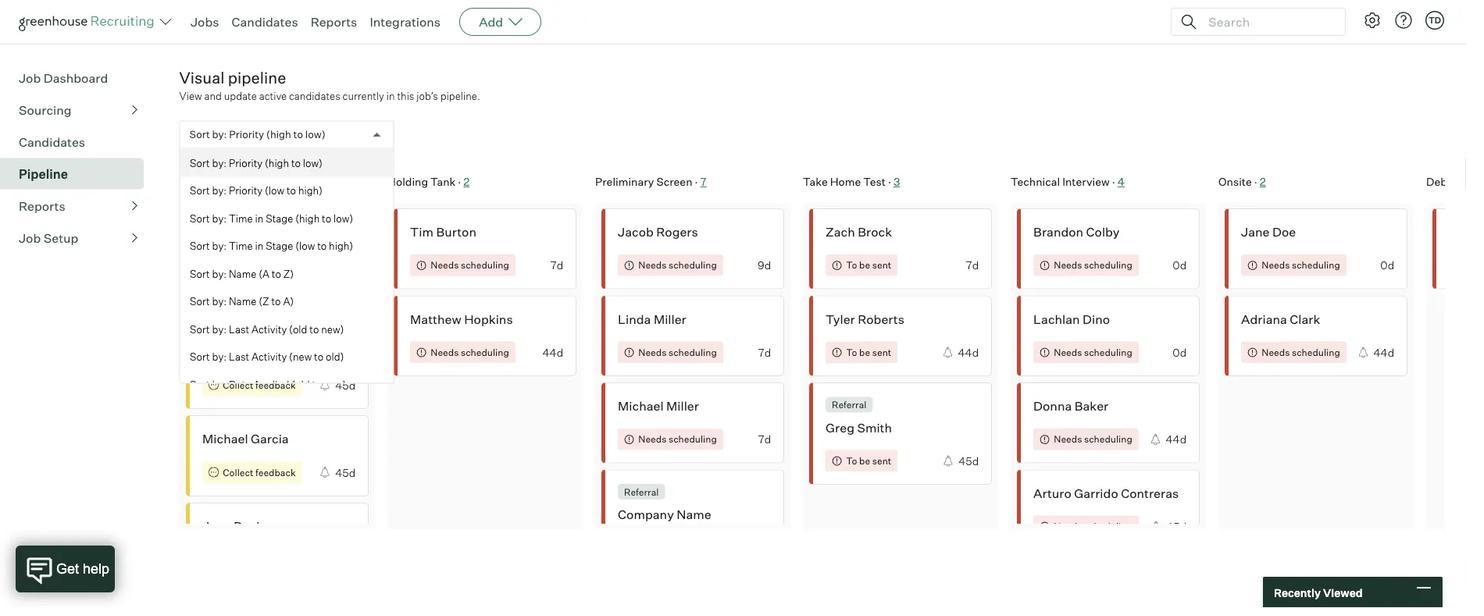 Task type: vqa. For each thing, say whether or not it's contained in the screenshot.
5 button
no



Task type: describe. For each thing, give the bounding box(es) containing it.
(19)
[[19, 29, 38, 43]]

· for linda
[[695, 175, 698, 189]]

job dashboard link
[[19, 69, 138, 88]]

needs for arturo
[[1054, 521, 1082, 533]]

(new
[[289, 351, 312, 364]]

jane davis
[[202, 519, 266, 535]]

scheduling for linda miller
[[668, 347, 717, 358]]

to up (new
[[309, 323, 319, 336]]

10 by: from the top
[[212, 379, 226, 391]]

old)
[[325, 351, 344, 364]]

scheduling for michael miller
[[668, 434, 717, 446]]

1 vertical spatial review
[[291, 216, 328, 230]]

scheduling for matthew hopkins
[[461, 347, 509, 358]]

collect feedback for michael
[[223, 467, 295, 479]]

in right open
[[255, 212, 263, 225]]

td button
[[1426, 11, 1445, 30]]

date
[[229, 379, 251, 391]]

2 sort by: priority (high to low) from the top
[[190, 157, 322, 169]]

home
[[830, 175, 861, 189]]

brock
[[858, 224, 892, 240]]

2 vertical spatial name
[[677, 507, 711, 523]]

sort by: date applied (old to new)
[[190, 379, 346, 391]]

sort by: priority (low to high)
[[190, 185, 322, 197]]

open
[[226, 216, 254, 230]]

scheduling for donna baker
[[1084, 434, 1133, 446]]

9d
[[758, 259, 771, 272]]

2 2 from the left
[[1260, 175, 1266, 189]]

integrations
[[370, 14, 441, 30]]

jacob
[[618, 224, 654, 240]]

needs for matthew
[[430, 347, 459, 358]]

arturo garrido contreras
[[1034, 486, 1179, 501]]

onsite
[[1219, 175, 1252, 189]]

holding
[[387, 175, 428, 189]]

referral for company
[[624, 487, 659, 498]]

7 by: from the top
[[212, 296, 226, 308]]

to down open in app review link
[[317, 240, 326, 253]]

sourcing
[[19, 103, 72, 118]]

to be sent for roberts
[[846, 347, 891, 358]]

smith
[[857, 420, 892, 436]]

brandon colby
[[1034, 224, 1120, 240]]

3 sent from the top
[[872, 455, 891, 467]]

1 2 from the left
[[463, 175, 470, 189]]

open in app review link
[[186, 209, 369, 237]]

take home test · 3
[[803, 175, 900, 189]]

needs scheduling for jane
[[1262, 260, 1340, 271]]

last for sort by: last activity (old to new)
[[229, 323, 249, 336]]

app
[[268, 216, 289, 230]]

1 by: from the top
[[212, 129, 227, 141]]

open in app review
[[226, 216, 328, 230]]

this
[[397, 90, 414, 103]]

colby
[[1086, 224, 1120, 240]]

2 by: from the top
[[212, 157, 226, 169]]

adriana
[[1241, 312, 1287, 327]]

needs for linda
[[638, 347, 666, 358]]

tim burton
[[410, 224, 476, 240]]

lachlan
[[1034, 312, 1080, 327]]

currently
[[343, 90, 384, 103]]

feedback for (test)ica simpson
[[255, 292, 295, 304]]

baker
[[1075, 399, 1109, 414]]

0d for lachlan dino
[[1173, 259, 1187, 272]]

matthew hopkins
[[410, 312, 513, 327]]

Search text field
[[1205, 11, 1332, 33]]

adriana clark
[[1241, 312, 1321, 327]]

name for (z
[[229, 296, 256, 308]]

dashboard
[[44, 70, 108, 86]]

in inside visual pipeline view and update active candidates currently in this job's pipeline.
[[387, 90, 395, 103]]

45d for arturo garrido contreras
[[1166, 520, 1187, 534]]

in left app
[[256, 216, 265, 230]]

interview
[[1063, 175, 1110, 189]]

7 sort from the top
[[190, 296, 210, 308]]

45d for patricia garcia
[[335, 379, 355, 392]]

sort by: last activity (new to old)
[[190, 351, 344, 364]]

to for tyler
[[846, 347, 857, 358]]

rogers
[[656, 224, 698, 240]]

1 vertical spatial high)
[[329, 240, 353, 253]]

view
[[179, 90, 202, 103]]

6 · from the left
[[1254, 175, 1258, 189]]

7d for zach brock
[[966, 259, 979, 272]]

tyler
[[826, 312, 855, 327]]

1 vertical spatial priority
[[229, 157, 262, 169]]

to left z)
[[271, 268, 281, 280]]

doe
[[1273, 224, 1296, 240]]

(z
[[258, 296, 269, 308]]

needs for jane
[[1262, 260, 1290, 271]]

garcia for patricia garcia
[[249, 344, 287, 360]]

needs scheduling for matthew
[[430, 347, 509, 358]]

michael garcia
[[202, 432, 288, 447]]

7
[[700, 175, 706, 189]]

in up the '(test)ica simpson'
[[255, 240, 263, 253]]

greenhouse recruiting image
[[19, 13, 159, 31]]

pipeline.
[[441, 90, 480, 103]]

0 vertical spatial high)
[[298, 185, 322, 197]]

job's
[[417, 90, 438, 103]]

needs scheduling for tim
[[430, 260, 509, 271]]

6 sort from the top
[[190, 268, 210, 280]]

needs scheduling for adriana
[[1262, 347, 1340, 358]]

technical
[[1011, 175, 1060, 189]]

company name
[[618, 507, 711, 523]]

recently
[[1275, 586, 1321, 600]]

to for zach
[[846, 260, 857, 271]]

1 horizontal spatial (low
[[295, 240, 315, 253]]

needs for adriana
[[1262, 347, 1290, 358]]

needs for donna
[[1054, 434, 1082, 446]]

9 sort from the top
[[190, 351, 210, 364]]

0 horizontal spatial candidates
[[19, 135, 85, 150]]

needs scheduling for arturo
[[1054, 521, 1133, 533]]

feedback for michael garcia
[[255, 467, 295, 479]]

sent for tyler roberts
[[872, 347, 891, 358]]

0 vertical spatial low)
[[305, 129, 326, 141]]

1 horizontal spatial reports link
[[311, 14, 357, 30]]

sent for zach brock
[[872, 260, 891, 271]]

viewed
[[1324, 586, 1363, 600]]

scheduling for jacob rogers
[[668, 260, 717, 271]]

8 sort from the top
[[190, 323, 210, 336]]

and
[[204, 90, 222, 103]]

activity for (old
[[251, 323, 287, 336]]

needs scheduling for donna
[[1054, 434, 1133, 446]]

burton
[[436, 224, 476, 240]]

· for (test)ica
[[280, 175, 283, 189]]

to be sent for brock
[[846, 260, 891, 271]]

candidates
[[289, 90, 340, 103]]

linda miller
[[618, 312, 686, 327]]

arturo
[[1034, 486, 1072, 501]]

active
[[259, 90, 287, 103]]

new) for sort by: last activity (old to new)
[[321, 323, 344, 336]]

collect for (test)ica
[[223, 292, 253, 304]]

to right app
[[322, 212, 331, 225]]

a)
[[283, 296, 294, 308]]

zach brock
[[826, 224, 892, 240]]

44d for adriana clark
[[1374, 346, 1395, 360]]

jane for jane doe
[[1241, 224, 1270, 240]]

4 · from the left
[[888, 175, 891, 189]]

3 be from the top
[[859, 455, 870, 467]]

9 by: from the top
[[212, 351, 226, 364]]

needs for brandon
[[1054, 260, 1082, 271]]

jane doe
[[1241, 224, 1296, 240]]

0d for adriana clark
[[1381, 259, 1395, 272]]

jobs
[[191, 14, 219, 30]]

stage for (high
[[265, 212, 293, 225]]

be for brock
[[859, 260, 870, 271]]

sort by: name (z to a)
[[190, 296, 294, 308]]

to right (z
[[271, 296, 281, 308]]

michael miller
[[618, 399, 699, 414]]

matthew
[[410, 312, 461, 327]]

patricia garcia
[[202, 344, 287, 360]]

1 vertical spatial (high
[[264, 157, 289, 169]]

visual
[[179, 68, 225, 88]]

miller for linda miller
[[654, 312, 686, 327]]

sort by: name (a to z)
[[190, 268, 294, 280]]

donna
[[1034, 399, 1072, 414]]

8 by: from the top
[[212, 323, 226, 336]]

dino
[[1083, 312, 1110, 327]]

zach
[[826, 224, 855, 240]]

integrations link
[[370, 14, 441, 30]]



Task type: locate. For each thing, give the bounding box(es) containing it.
candidates link up pipeline
[[232, 14, 298, 30]]

3 sort from the top
[[190, 185, 210, 197]]

2 to from the top
[[846, 347, 857, 358]]

(high right app
[[295, 212, 319, 225]]

technical interview · 4
[[1011, 175, 1125, 189]]

3 to be sent from the top
[[846, 455, 891, 467]]

job
[[19, 70, 41, 86], [19, 231, 41, 246]]

tank
[[430, 175, 455, 189]]

1 vertical spatial miller
[[666, 399, 699, 414]]

review left 5
[[240, 175, 277, 189]]

1 horizontal spatial reports
[[311, 14, 357, 30]]

0 vertical spatial miller
[[654, 312, 686, 327]]

0 horizontal spatial reports
[[19, 199, 65, 214]]

scheduling for jane doe
[[1292, 260, 1340, 271]]

10 sort from the top
[[190, 379, 210, 391]]

1 to be sent from the top
[[846, 260, 891, 271]]

to up 5
[[291, 157, 300, 169]]

jobs link
[[191, 14, 219, 30]]

1 be from the top
[[859, 260, 870, 271]]

1 vertical spatial new)
[[323, 379, 346, 391]]

donna baker
[[1034, 399, 1109, 414]]

0 horizontal spatial jane
[[202, 519, 231, 535]]

debrief link
[[1427, 174, 1467, 190]]

0 horizontal spatial reports link
[[19, 197, 138, 216]]

1 vertical spatial low)
[[303, 157, 322, 169]]

1 feedback from the top
[[255, 292, 295, 304]]

application review · 5
[[179, 175, 292, 189]]

1 last from the top
[[229, 323, 249, 336]]

0 horizontal spatial candidates link
[[19, 133, 138, 152]]

add button
[[460, 8, 542, 36]]

review
[[240, 175, 277, 189], [291, 216, 328, 230]]

1 vertical spatial candidates link
[[19, 133, 138, 152]]

candidates link up pipeline link
[[19, 133, 138, 152]]

3 · from the left
[[695, 175, 698, 189]]

45d for michael garcia
[[335, 466, 355, 480]]

holding tank · 2
[[387, 175, 470, 189]]

0 vertical spatial review
[[240, 175, 277, 189]]

by: up open
[[212, 185, 226, 197]]

stage up simpson
[[265, 240, 293, 253]]

5 · from the left
[[1112, 175, 1115, 189]]

3 feedback from the top
[[255, 467, 295, 479]]

2 sent from the top
[[872, 347, 891, 358]]

pipeline
[[228, 68, 286, 88]]

0 vertical spatial sent
[[872, 260, 891, 271]]

collect feedback for (test)ica
[[223, 292, 295, 304]]

1 vertical spatial candidates
[[19, 135, 85, 150]]

in left this
[[387, 90, 395, 103]]

(test)ica simpson
[[202, 256, 309, 272]]

0 vertical spatial referral
[[832, 399, 867, 411]]

sort by: time in stage (low to high)
[[190, 240, 353, 253]]

referral for greg
[[832, 399, 867, 411]]

needs scheduling for michael
[[638, 434, 717, 446]]

new) down old)
[[323, 379, 346, 391]]

2 feedback from the top
[[255, 379, 295, 391]]

0 vertical spatial (old
[[289, 323, 307, 336]]

(old for activity
[[289, 323, 307, 336]]

z)
[[283, 268, 294, 280]]

sort up the patricia
[[190, 323, 210, 336]]

preliminary
[[595, 175, 654, 189]]

0 vertical spatial stage
[[265, 212, 293, 225]]

name left (z
[[229, 296, 256, 308]]

michael for michael garcia
[[202, 432, 248, 447]]

scheduling down burton at top
[[461, 260, 509, 271]]

2 vertical spatial be
[[859, 455, 870, 467]]

44d for tyler roberts
[[958, 346, 979, 360]]

2 time from the top
[[229, 240, 253, 253]]

0 vertical spatial michael
[[618, 399, 664, 414]]

jacob rogers
[[618, 224, 698, 240]]

1 · from the left
[[280, 175, 283, 189]]

low)
[[305, 129, 326, 141], [303, 157, 322, 169], [333, 212, 353, 225]]

1 time from the top
[[229, 212, 253, 225]]

time for sort by: time in stage (high to low)
[[229, 212, 253, 225]]

0 vertical spatial new)
[[321, 323, 344, 336]]

needs scheduling down rogers
[[638, 260, 717, 271]]

2 activity from the top
[[251, 351, 287, 364]]

needs scheduling down 'linda miller' at the bottom of the page
[[638, 347, 717, 358]]

low) down the candidates
[[305, 129, 326, 141]]

collect for michael
[[223, 467, 253, 479]]

(a
[[258, 268, 269, 280]]

needs scheduling for jacob
[[638, 260, 717, 271]]

1 sort from the top
[[190, 129, 210, 141]]

td
[[1429, 15, 1442, 25]]

job up sourcing at the top of page
[[19, 70, 41, 86]]

0 horizontal spatial 2
[[463, 175, 470, 189]]

visual pipeline view and update active candidates currently in this job's pipeline.
[[179, 68, 480, 103]]

greg smith
[[826, 420, 892, 436]]

2 vertical spatial priority
[[229, 185, 262, 197]]

sort up sort by: name (z to a)
[[190, 268, 210, 280]]

2 job from the top
[[19, 231, 41, 246]]

garcia for michael garcia
[[251, 432, 288, 447]]

1 vertical spatial (old
[[291, 379, 309, 391]]

3 by: from the top
[[212, 185, 226, 197]]

7d for linda miller
[[758, 346, 771, 360]]

needs for michael
[[638, 434, 666, 446]]

0 vertical spatial reports
[[311, 14, 357, 30]]

garcia down sort by: last activity (old to new)
[[249, 344, 287, 360]]

low) right app
[[333, 212, 353, 225]]

time for sort by: time in stage (low to high)
[[229, 240, 253, 253]]

2 vertical spatial collect feedback
[[223, 467, 295, 479]]

collect feedback for patricia
[[223, 379, 295, 391]]

configure image
[[1364, 11, 1382, 30]]

job left setup
[[19, 231, 41, 246]]

0 vertical spatial garcia
[[249, 344, 287, 360]]

candidates up pipeline
[[232, 14, 298, 30]]

3 collect feedback from the top
[[223, 467, 295, 479]]

needs down 'linda miller' at the bottom of the page
[[638, 347, 666, 358]]

be down tyler roberts
[[859, 347, 870, 358]]

by: down sort by: name (a to z)
[[212, 296, 226, 308]]

sourcing link
[[19, 101, 138, 120]]

1 vertical spatial collect
[[223, 379, 253, 391]]

0 vertical spatial be
[[859, 260, 870, 271]]

needs down brandon colby
[[1054, 260, 1082, 271]]

in
[[387, 90, 395, 103], [255, 212, 263, 225], [256, 216, 265, 230], [255, 240, 263, 253]]

scheduling for arturo garrido contreras
[[1084, 521, 1133, 533]]

1 horizontal spatial candidates link
[[232, 14, 298, 30]]

1 vertical spatial sort by: priority (high to low)
[[190, 157, 322, 169]]

needs down matthew
[[430, 347, 459, 358]]

0 vertical spatial (high
[[266, 129, 291, 141]]

1 vertical spatial stage
[[265, 240, 293, 253]]

4 sort from the top
[[190, 212, 210, 225]]

1 vertical spatial feedback
[[255, 379, 295, 391]]

new)
[[321, 323, 344, 336], [323, 379, 346, 391]]

high) down open in app review link
[[329, 240, 353, 253]]

activity up sort by: last activity (new to old)
[[251, 323, 287, 336]]

to down tyler
[[846, 347, 857, 358]]

high)
[[298, 185, 322, 197], [329, 240, 353, 253]]

1 vertical spatial reports
[[19, 199, 65, 214]]

· for matthew
[[458, 175, 461, 189]]

needs scheduling down colby
[[1054, 260, 1133, 271]]

needs scheduling down doe at right
[[1262, 260, 1340, 271]]

· for lachlan
[[1112, 175, 1115, 189]]

name for (a
[[229, 268, 256, 280]]

michael for michael miller
[[618, 399, 664, 414]]

job for job setup
[[19, 231, 41, 246]]

referral up company
[[624, 487, 659, 498]]

stage for (low
[[265, 240, 293, 253]]

greg
[[826, 420, 854, 436]]

45d
[[335, 379, 355, 392], [959, 455, 979, 468], [335, 466, 355, 480], [1166, 520, 1187, 534]]

1 vertical spatial michael
[[202, 432, 248, 447]]

(old for applied
[[291, 379, 309, 391]]

2 right onsite
[[1260, 175, 1266, 189]]

· left 7
[[695, 175, 698, 189]]

1 vertical spatial time
[[229, 240, 253, 253]]

sent down roberts
[[872, 347, 891, 358]]

collect feedback down sort by: last activity (new to old)
[[223, 379, 295, 391]]

sort left date
[[190, 379, 210, 391]]

1 horizontal spatial high)
[[329, 240, 353, 253]]

take
[[803, 175, 828, 189]]

1 sort by: priority (high to low) from the top
[[190, 129, 326, 141]]

application
[[179, 175, 238, 189]]

to
[[294, 129, 303, 141], [291, 157, 300, 169], [286, 185, 296, 197], [322, 212, 331, 225], [317, 240, 326, 253], [271, 268, 281, 280], [271, 296, 281, 308], [309, 323, 319, 336], [314, 351, 323, 364], [312, 379, 321, 391]]

michael
[[618, 399, 664, 414], [202, 432, 248, 447]]

· left 4
[[1112, 175, 1115, 189]]

jane left doe at right
[[1241, 224, 1270, 240]]

feedback for patricia garcia
[[255, 379, 295, 391]]

td button
[[1423, 8, 1448, 33]]

to be sent down tyler roberts
[[846, 347, 891, 358]]

0 vertical spatial (low
[[264, 185, 284, 197]]

0 horizontal spatial michael
[[202, 432, 248, 447]]

3
[[893, 175, 900, 189]]

0 vertical spatial job
[[19, 70, 41, 86]]

needs scheduling down matthew hopkins
[[430, 347, 509, 358]]

scheduling for brandon colby
[[1084, 260, 1133, 271]]

5 by: from the top
[[212, 240, 226, 253]]

be for roberts
[[859, 347, 870, 358]]

1 collect feedback from the top
[[223, 292, 295, 304]]

1 stage from the top
[[265, 212, 293, 225]]

1 vertical spatial to
[[846, 347, 857, 358]]

1 to from the top
[[846, 260, 857, 271]]

onsite · 2
[[1219, 175, 1266, 189]]

by: up the patricia
[[212, 323, 226, 336]]

candidates
[[232, 14, 298, 30], [19, 135, 85, 150]]

scheduling for tim burton
[[461, 260, 509, 271]]

(high
[[266, 129, 291, 141], [264, 157, 289, 169], [295, 212, 319, 225]]

scheduling down hopkins
[[461, 347, 509, 358]]

preliminary screen · 7
[[595, 175, 706, 189]]

0 vertical spatial jane
[[1241, 224, 1270, 240]]

feedback down the michael garcia
[[255, 467, 295, 479]]

priority up application review · 5
[[229, 157, 262, 169]]

last up patricia garcia
[[229, 323, 249, 336]]

candidates link
[[232, 14, 298, 30], [19, 133, 138, 152]]

1 vertical spatial last
[[229, 351, 249, 364]]

2 vertical spatial to be sent
[[846, 455, 891, 467]]

1 vertical spatial jane
[[202, 519, 231, 535]]

brandon
[[1034, 224, 1084, 240]]

sort by: last activity (old to new)
[[190, 323, 344, 336]]

0 vertical spatial activity
[[251, 323, 287, 336]]

setup
[[44, 231, 78, 246]]

hopkins
[[464, 312, 513, 327]]

to down zach brock
[[846, 260, 857, 271]]

last for sort by: last activity (new to old)
[[229, 351, 249, 364]]

new) for sort by: date applied (old to new)
[[323, 379, 346, 391]]

needs for jacob
[[638, 260, 666, 271]]

scheduling for adriana clark
[[1292, 347, 1340, 358]]

0 vertical spatial name
[[229, 268, 256, 280]]

last up date
[[229, 351, 249, 364]]

0 vertical spatial last
[[229, 323, 249, 336]]

collect for patricia
[[223, 379, 253, 391]]

4 by: from the top
[[212, 212, 226, 225]]

miller for michael miller
[[666, 399, 699, 414]]

6 by: from the top
[[212, 268, 226, 280]]

scheduling down doe at right
[[1292, 260, 1340, 271]]

lachlan dino
[[1034, 312, 1110, 327]]

sort
[[190, 129, 210, 141], [190, 157, 210, 169], [190, 185, 210, 197], [190, 212, 210, 225], [190, 240, 210, 253], [190, 268, 210, 280], [190, 296, 210, 308], [190, 323, 210, 336], [190, 351, 210, 364], [190, 379, 210, 391]]

0 horizontal spatial review
[[240, 175, 277, 189]]

2 sort from the top
[[190, 157, 210, 169]]

2 be from the top
[[859, 347, 870, 358]]

0 vertical spatial feedback
[[255, 292, 295, 304]]

time down sort by: priority (low to high)
[[229, 212, 253, 225]]

reports down "pipeline"
[[19, 199, 65, 214]]

0 vertical spatial collect feedback
[[223, 292, 295, 304]]

1 horizontal spatial michael
[[618, 399, 664, 414]]

needs down jane doe
[[1262, 260, 1290, 271]]

0 vertical spatial to
[[846, 260, 857, 271]]

to down greg smith
[[846, 455, 857, 467]]

2 collect feedback from the top
[[223, 379, 295, 391]]

reports link up the job setup link
[[19, 197, 138, 216]]

by: down sort by: last activity (old to new)
[[212, 351, 226, 364]]

2 vertical spatial (high
[[295, 212, 319, 225]]

2 to be sent from the top
[[846, 347, 891, 358]]

jane left davis
[[202, 519, 231, 535]]

to up sort by: time in stage (high to low)
[[286, 185, 296, 197]]

7d for tim burton
[[550, 259, 563, 272]]

needs down tim burton
[[430, 260, 459, 271]]

needs scheduling for linda
[[638, 347, 717, 358]]

3 to from the top
[[846, 455, 857, 467]]

0 vertical spatial sort by: priority (high to low)
[[190, 129, 326, 141]]

by: up sort by: name (z to a)
[[212, 268, 226, 280]]

company
[[618, 507, 674, 523]]

1 collect from the top
[[223, 292, 253, 304]]

high) right 5
[[298, 185, 322, 197]]

1 sent from the top
[[872, 260, 891, 271]]

by: up application
[[212, 157, 226, 169]]

2 vertical spatial low)
[[333, 212, 353, 225]]

0 vertical spatial collect
[[223, 292, 253, 304]]

(old down (new
[[291, 379, 309, 391]]

5
[[285, 175, 292, 189]]

applied
[[253, 379, 289, 391]]

0 vertical spatial to be sent
[[846, 260, 891, 271]]

sort by: priority (high to low) up sort by: priority (low to high)
[[190, 157, 322, 169]]

2 vertical spatial collect
[[223, 467, 253, 479]]

needs
[[430, 260, 459, 271], [638, 260, 666, 271], [1054, 260, 1082, 271], [1262, 260, 1290, 271], [430, 347, 459, 358], [638, 347, 666, 358], [1054, 347, 1082, 358], [1262, 347, 1290, 358], [638, 434, 666, 446], [1054, 434, 1082, 446], [1054, 521, 1082, 533]]

new) up old)
[[321, 323, 344, 336]]

0 vertical spatial priority
[[229, 129, 264, 141]]

needs for lachlan
[[1054, 347, 1082, 358]]

add
[[479, 14, 503, 30]]

0d
[[1173, 259, 1187, 272], [1381, 259, 1395, 272], [1173, 346, 1187, 360]]

by: down 'and'
[[212, 129, 227, 141]]

·
[[280, 175, 283, 189], [458, 175, 461, 189], [695, 175, 698, 189], [888, 175, 891, 189], [1112, 175, 1115, 189], [1254, 175, 1258, 189]]

1 horizontal spatial candidates
[[232, 14, 298, 30]]

to left old)
[[314, 351, 323, 364]]

2 vertical spatial to
[[846, 455, 857, 467]]

test
[[863, 175, 886, 189]]

(low left 5
[[264, 185, 284, 197]]

· right onsite
[[1254, 175, 1258, 189]]

davis
[[233, 519, 266, 535]]

0 vertical spatial time
[[229, 212, 253, 225]]

7d
[[550, 259, 563, 272], [966, 259, 979, 272], [758, 346, 771, 360], [758, 433, 771, 447]]

tim
[[410, 224, 433, 240]]

1 vertical spatial name
[[229, 296, 256, 308]]

scheduling down rogers
[[668, 260, 717, 271]]

reports
[[311, 14, 357, 30], [19, 199, 65, 214]]

to be sent
[[846, 260, 891, 271], [846, 347, 891, 358], [846, 455, 891, 467]]

0 vertical spatial candidates link
[[232, 14, 298, 30]]

1 horizontal spatial 2
[[1260, 175, 1266, 189]]

needs for tim
[[430, 260, 459, 271]]

recently viewed
[[1275, 586, 1363, 600]]

collect feedback down the michael garcia
[[223, 467, 295, 479]]

1 vertical spatial sent
[[872, 347, 891, 358]]

1 horizontal spatial review
[[291, 216, 328, 230]]

(old up (new
[[289, 323, 307, 336]]

collect down sort by: name (a to z)
[[223, 292, 253, 304]]

activity for (new
[[251, 351, 287, 364]]

pipeline
[[19, 167, 68, 182]]

needs scheduling for brandon
[[1054, 260, 1133, 271]]

name
[[229, 268, 256, 280], [229, 296, 256, 308], [677, 507, 711, 523]]

44d for donna baker
[[1166, 433, 1187, 447]]

2 vertical spatial sent
[[872, 455, 891, 467]]

by: up (test)ica
[[212, 240, 226, 253]]

2 vertical spatial feedback
[[255, 467, 295, 479]]

sort by: priority (high to low)
[[190, 129, 326, 141], [190, 157, 322, 169]]

jane for jane davis
[[202, 519, 231, 535]]

1 vertical spatial reports link
[[19, 197, 138, 216]]

1 vertical spatial activity
[[251, 351, 287, 364]]

4
[[1118, 175, 1125, 189]]

to be sent down brock
[[846, 260, 891, 271]]

needs down michael miller
[[638, 434, 666, 446]]

low) up sort by: priority (low to high)
[[303, 157, 322, 169]]

name left (a
[[229, 268, 256, 280]]

job setup
[[19, 231, 78, 246]]

be down greg smith
[[859, 455, 870, 467]]

feedback down sort by: last activity (new to old)
[[255, 379, 295, 391]]

1 job from the top
[[19, 70, 41, 86]]

sort down view
[[190, 129, 210, 141]]

2 last from the top
[[229, 351, 249, 364]]

scheduling down arturo garrido contreras
[[1084, 521, 1133, 533]]

scheduling down baker
[[1084, 434, 1133, 446]]

5 sort from the top
[[190, 240, 210, 253]]

2 collect from the top
[[223, 379, 253, 391]]

1 vertical spatial collect feedback
[[223, 379, 295, 391]]

0 horizontal spatial (low
[[264, 185, 284, 197]]

(low up simpson
[[295, 240, 315, 253]]

needs down arturo
[[1054, 521, 1082, 533]]

0 horizontal spatial high)
[[298, 185, 322, 197]]

needs scheduling down clark
[[1262, 347, 1340, 358]]

needs scheduling down burton at top
[[430, 260, 509, 271]]

0 vertical spatial candidates
[[232, 14, 298, 30]]

job for job dashboard
[[19, 70, 41, 86]]

linda
[[618, 312, 651, 327]]

1 vertical spatial to be sent
[[846, 347, 891, 358]]

0 horizontal spatial referral
[[624, 487, 659, 498]]

1 horizontal spatial referral
[[832, 399, 867, 411]]

1 vertical spatial garcia
[[251, 432, 288, 447]]

to down the candidates
[[294, 129, 303, 141]]

to right applied
[[312, 379, 321, 391]]

1 vertical spatial job
[[19, 231, 41, 246]]

reports up visual pipeline view and update active candidates currently in this job's pipeline.
[[311, 14, 357, 30]]

priority
[[229, 129, 264, 141], [229, 157, 262, 169], [229, 185, 262, 197]]

collect down patricia garcia
[[223, 379, 253, 391]]

0 vertical spatial reports link
[[311, 14, 357, 30]]

needs scheduling down baker
[[1054, 434, 1133, 446]]

1 horizontal spatial jane
[[1241, 224, 1270, 240]]

1 vertical spatial (low
[[295, 240, 315, 253]]

contreras
[[1121, 486, 1179, 501]]

needs scheduling for lachlan
[[1054, 347, 1133, 358]]

scheduling for lachlan dino
[[1084, 347, 1133, 358]]

1 vertical spatial referral
[[624, 487, 659, 498]]

2 · from the left
[[458, 175, 461, 189]]

2 stage from the top
[[265, 240, 293, 253]]

reports link
[[311, 14, 357, 30], [19, 197, 138, 216]]

1 activity from the top
[[251, 323, 287, 336]]

3 collect from the top
[[223, 467, 253, 479]]

scheduling down michael miller
[[668, 434, 717, 446]]

garcia
[[249, 344, 287, 360], [251, 432, 288, 447]]

screen
[[656, 175, 692, 189]]

7d for michael miller
[[758, 433, 771, 447]]

jane
[[1241, 224, 1270, 240], [202, 519, 231, 535]]

stage
[[265, 212, 293, 225], [265, 240, 293, 253]]

collect down the michael garcia
[[223, 467, 253, 479]]

1 vertical spatial be
[[859, 347, 870, 358]]

scheduling
[[461, 260, 509, 271], [668, 260, 717, 271], [1084, 260, 1133, 271], [1292, 260, 1340, 271], [461, 347, 509, 358], [668, 347, 717, 358], [1084, 347, 1133, 358], [1292, 347, 1340, 358], [668, 434, 717, 446], [1084, 434, 1133, 446], [1084, 521, 1133, 533]]



